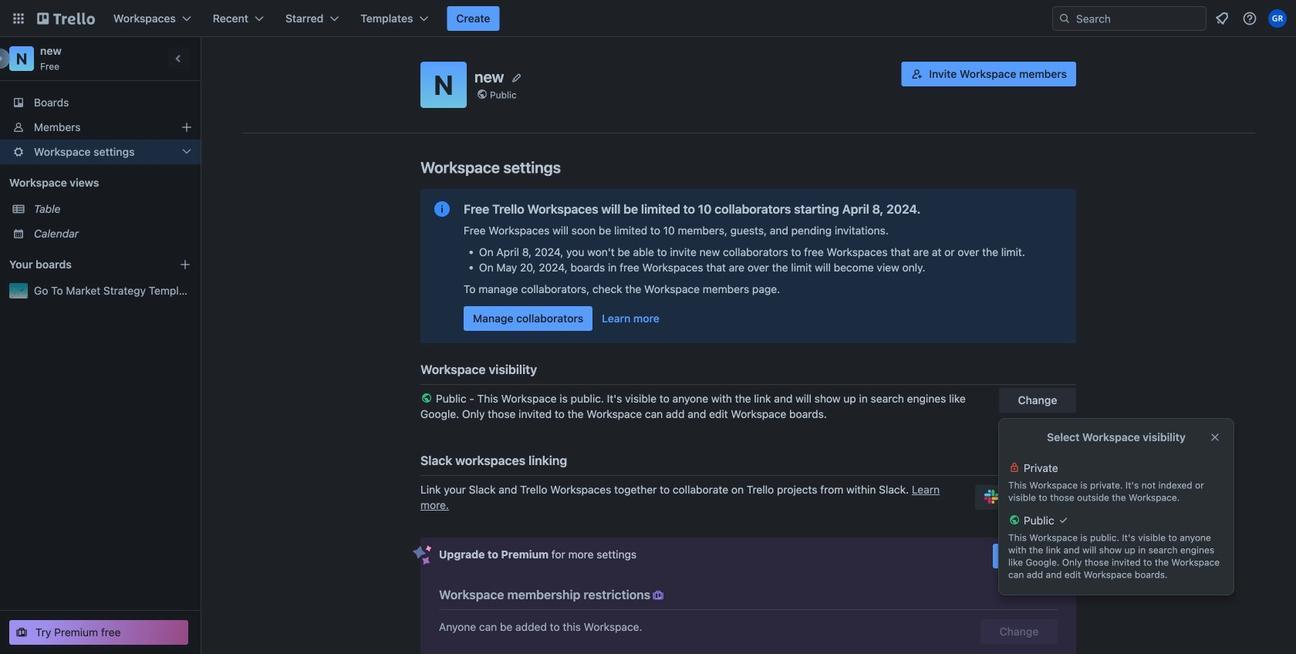 Task type: locate. For each thing, give the bounding box(es) containing it.
primary element
[[0, 0, 1296, 37]]

0 notifications image
[[1213, 9, 1231, 28]]

sparkle image
[[413, 546, 432, 566]]

search image
[[1059, 12, 1071, 25]]

sm image
[[651, 588, 666, 603]]

add board image
[[179, 258, 191, 271]]

your boards with 1 items element
[[9, 255, 156, 274]]

Search field
[[1052, 6, 1207, 31]]

open information menu image
[[1242, 11, 1258, 26]]

back to home image
[[37, 6, 95, 31]]



Task type: describe. For each thing, give the bounding box(es) containing it.
workspace navigation collapse icon image
[[168, 48, 190, 69]]

close popover image
[[1209, 431, 1221, 444]]

greg robinson (gregrobinson96) image
[[1269, 9, 1287, 28]]



Task type: vqa. For each thing, say whether or not it's contained in the screenshot.
0 Notifications image
yes



